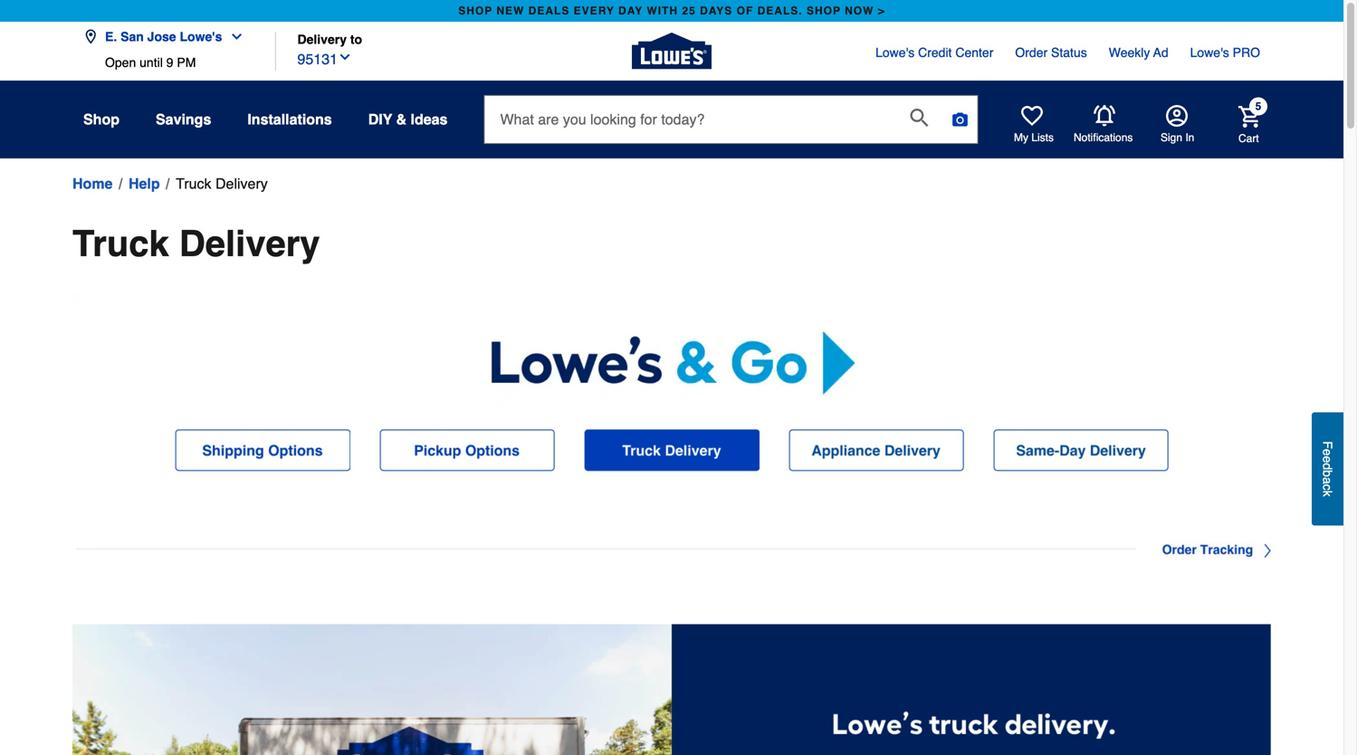 Task type: locate. For each thing, give the bounding box(es) containing it.
lowe's
[[180, 29, 222, 44], [876, 45, 915, 60], [1191, 45, 1230, 60]]

lowe's home improvement lists image
[[1022, 105, 1043, 127]]

lowe's and go. image
[[72, 293, 1272, 429]]

f e e d b a c k
[[1321, 441, 1336, 497]]

same-day delivery image
[[994, 429, 1169, 471]]

shop
[[83, 111, 120, 128]]

delivery down "truck delivery" link in the left of the page
[[179, 223, 320, 264]]

delivery up 95131 button
[[298, 32, 347, 47]]

2 horizontal spatial lowe's
[[1191, 45, 1230, 60]]

installations
[[248, 111, 332, 128]]

lowe's credit center link
[[876, 43, 994, 62]]

e up b
[[1321, 456, 1336, 463]]

installations button
[[248, 103, 332, 136]]

truck delivery down "truck delivery" link in the left of the page
[[72, 223, 320, 264]]

shop new deals every day with 25 days of deals. shop now >
[[459, 5, 886, 17]]

truck delivery down savings button
[[176, 175, 268, 192]]

e up the d
[[1321, 449, 1336, 456]]

credit
[[919, 45, 952, 60]]

delivery down the installations button
[[216, 175, 268, 192]]

truck
[[176, 175, 212, 192], [72, 223, 169, 264]]

25
[[682, 5, 696, 17]]

lowe's inside "link"
[[876, 45, 915, 60]]

status
[[1052, 45, 1088, 60]]

1 horizontal spatial lowe's
[[876, 45, 915, 60]]

lowe's pro
[[1191, 45, 1261, 60]]

truck down 'help' link
[[72, 223, 169, 264]]

lowe's home improvement logo image
[[632, 11, 712, 91]]

truck delivery link
[[176, 173, 268, 195]]

center
[[956, 45, 994, 60]]

b
[[1321, 470, 1336, 477]]

lowe's left 'pro' at the top right of the page
[[1191, 45, 1230, 60]]

95131
[[298, 51, 338, 68]]

0 vertical spatial truck
[[176, 175, 212, 192]]

&
[[396, 111, 407, 128]]

delivery to
[[298, 32, 362, 47]]

truck delivery image
[[584, 429, 760, 472]]

open
[[105, 55, 136, 70]]

1 horizontal spatial truck
[[176, 175, 212, 192]]

savings
[[156, 111, 211, 128]]

lowe's pro link
[[1191, 43, 1261, 62]]

d
[[1321, 463, 1336, 470]]

shop left the new
[[459, 5, 493, 17]]

shop
[[459, 5, 493, 17], [807, 5, 841, 17]]

help
[[129, 175, 160, 192]]

2 shop from the left
[[807, 5, 841, 17]]

delivery
[[298, 32, 347, 47], [216, 175, 268, 192], [179, 223, 320, 264]]

my lists
[[1014, 131, 1054, 144]]

deals
[[529, 5, 570, 17]]

shop left now
[[807, 5, 841, 17]]

chevron down image
[[222, 29, 244, 44]]

days
[[700, 5, 733, 17]]

diy
[[368, 111, 392, 128]]

1 vertical spatial delivery
[[216, 175, 268, 192]]

weekly
[[1109, 45, 1151, 60]]

lowe's left credit
[[876, 45, 915, 60]]

truck delivery
[[176, 175, 268, 192], [72, 223, 320, 264]]

e
[[1321, 449, 1336, 456], [1321, 456, 1336, 463]]

5
[[1256, 100, 1262, 113]]

lowe's home improvement account image
[[1167, 105, 1188, 127]]

0 horizontal spatial truck
[[72, 223, 169, 264]]

lowe's up pm
[[180, 29, 222, 44]]

lists
[[1032, 131, 1054, 144]]

1 vertical spatial truck
[[72, 223, 169, 264]]

diy & ideas button
[[368, 103, 448, 136]]

truck delivery available to any jobsite, home or business within 75 miles of a fulfillment location. image
[[72, 625, 1272, 755]]

truck right help
[[176, 175, 212, 192]]

lowe's for lowe's pro
[[1191, 45, 1230, 60]]

of
[[737, 5, 754, 17]]

0 horizontal spatial shop
[[459, 5, 493, 17]]

home
[[72, 175, 113, 192]]

0 horizontal spatial lowe's
[[180, 29, 222, 44]]

1 e from the top
[[1321, 449, 1336, 456]]

1 horizontal spatial shop
[[807, 5, 841, 17]]

None search field
[[484, 95, 979, 161]]



Task type: describe. For each thing, give the bounding box(es) containing it.
k
[[1321, 491, 1336, 497]]

sign
[[1161, 131, 1183, 144]]

order tracking. image
[[72, 528, 1272, 570]]

shipping options image
[[175, 429, 351, 472]]

savings button
[[156, 103, 211, 136]]

weekly ad link
[[1109, 43, 1169, 62]]

f
[[1321, 441, 1336, 449]]

1 shop from the left
[[459, 5, 493, 17]]

chevron down image
[[338, 50, 352, 64]]

now
[[845, 5, 874, 17]]

lowe's for lowe's credit center
[[876, 45, 915, 60]]

a
[[1321, 477, 1336, 484]]

0 vertical spatial delivery
[[298, 32, 347, 47]]

to
[[350, 32, 362, 47]]

pro
[[1233, 45, 1261, 60]]

shop new deals every day with 25 days of deals. shop now > link
[[455, 0, 889, 22]]

home link
[[72, 173, 113, 195]]

san
[[121, 29, 144, 44]]

help link
[[129, 173, 160, 195]]

>
[[878, 5, 886, 17]]

order status link
[[1016, 43, 1088, 62]]

c
[[1321, 484, 1336, 491]]

lowe's inside button
[[180, 29, 222, 44]]

2 e from the top
[[1321, 456, 1336, 463]]

my
[[1014, 131, 1029, 144]]

day
[[619, 5, 643, 17]]

shop button
[[83, 103, 120, 136]]

e. san jose lowe's
[[105, 29, 222, 44]]

camera image
[[951, 111, 970, 129]]

appliance delivery image
[[789, 429, 965, 471]]

1 vertical spatial truck delivery
[[72, 223, 320, 264]]

search image
[[911, 109, 929, 127]]

diy & ideas
[[368, 111, 448, 128]]

lowe's home improvement notification center image
[[1094, 105, 1116, 127]]

2 vertical spatial delivery
[[179, 223, 320, 264]]

Search Query text field
[[485, 96, 896, 143]]

95131 button
[[298, 47, 352, 70]]

jose
[[147, 29, 176, 44]]

pickup options image
[[380, 429, 555, 471]]

location image
[[83, 29, 98, 44]]

every
[[574, 5, 615, 17]]

e.
[[105, 29, 117, 44]]

pm
[[177, 55, 196, 70]]

weekly ad
[[1109, 45, 1169, 60]]

notifications
[[1074, 131, 1133, 144]]

deals.
[[758, 5, 803, 17]]

new
[[497, 5, 525, 17]]

lowe's credit center
[[876, 45, 994, 60]]

e. san jose lowe's button
[[83, 19, 251, 55]]

9
[[166, 55, 173, 70]]

ideas
[[411, 111, 448, 128]]

lowe's home improvement cart image
[[1239, 106, 1261, 127]]

cart
[[1239, 132, 1260, 145]]

order status
[[1016, 45, 1088, 60]]

until
[[140, 55, 163, 70]]

0 vertical spatial truck delivery
[[176, 175, 268, 192]]

order
[[1016, 45, 1048, 60]]

f e e d b a c k button
[[1312, 412, 1344, 526]]

my lists link
[[1014, 105, 1054, 145]]

ad
[[1154, 45, 1169, 60]]

sign in button
[[1161, 105, 1195, 145]]

open until 9 pm
[[105, 55, 196, 70]]

in
[[1186, 131, 1195, 144]]

with
[[647, 5, 678, 17]]

sign in
[[1161, 131, 1195, 144]]



Task type: vqa. For each thing, say whether or not it's contained in the screenshot.
Supplies related to Building Supplies
no



